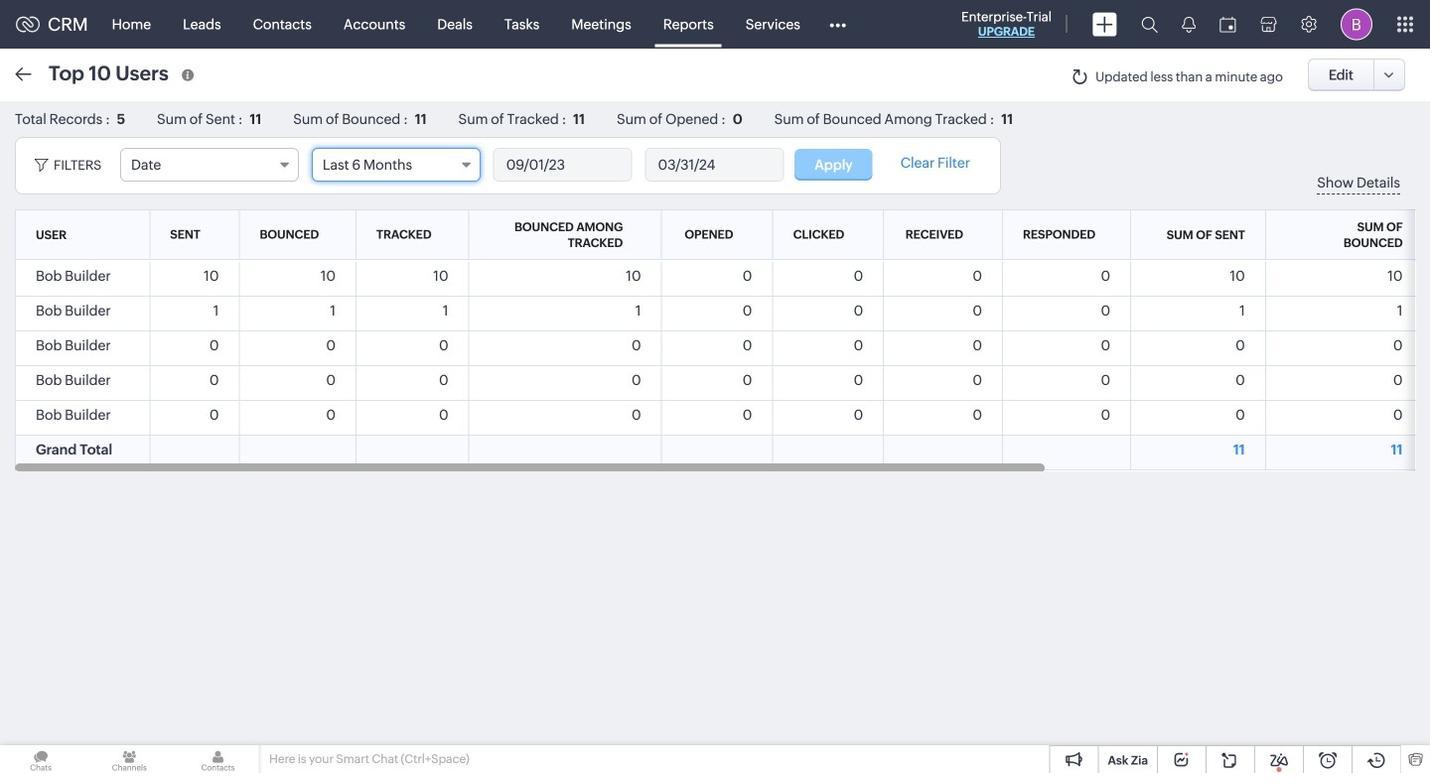Task type: locate. For each thing, give the bounding box(es) containing it.
MM/DD/YY text field
[[494, 149, 631, 181]]

profile element
[[1329, 0, 1385, 48]]

signals element
[[1170, 0, 1208, 49]]

calendar image
[[1220, 16, 1237, 32]]

create menu element
[[1081, 0, 1129, 48]]

chats image
[[0, 746, 82, 774]]

Other Modules field
[[816, 8, 859, 40]]

None field
[[120, 148, 299, 182], [312, 148, 481, 182], [120, 148, 299, 182], [312, 148, 481, 182]]

signals image
[[1182, 16, 1196, 33]]

search element
[[1129, 0, 1170, 49]]

MM/DD/YY text field
[[646, 149, 783, 181]]

profile image
[[1341, 8, 1373, 40]]



Task type: vqa. For each thing, say whether or not it's contained in the screenshot.
Contacts image
yes



Task type: describe. For each thing, give the bounding box(es) containing it.
channels image
[[89, 746, 170, 774]]

logo image
[[16, 16, 40, 32]]

search image
[[1141, 16, 1158, 33]]

contacts image
[[177, 746, 259, 774]]

create menu image
[[1093, 12, 1117, 36]]



